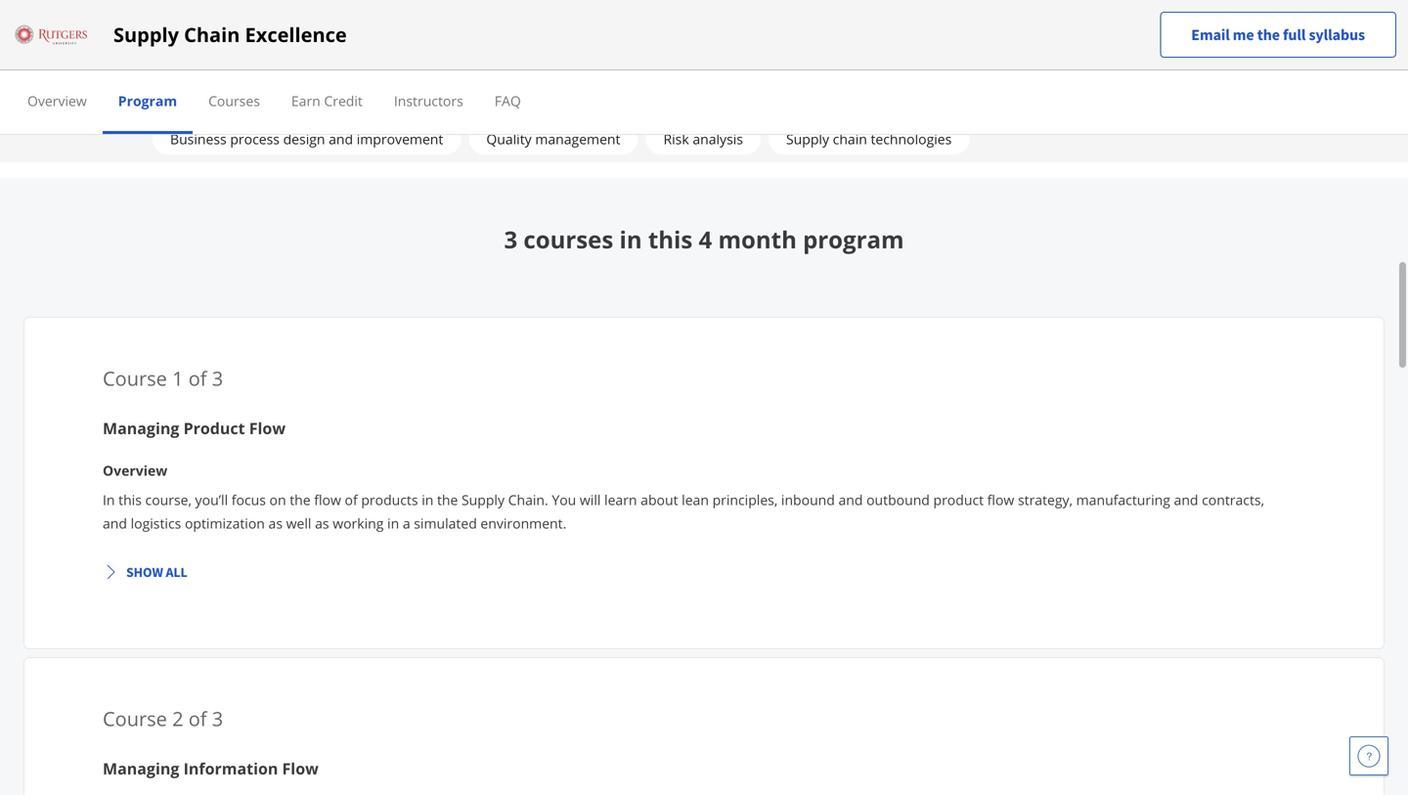Task type: locate. For each thing, give the bounding box(es) containing it.
1 vertical spatial optimization
[[185, 514, 265, 532]]

managing for managing product flow
[[103, 417, 179, 438]]

the right me
[[1257, 25, 1280, 44]]

quality
[[486, 129, 532, 148]]

1 horizontal spatial in
[[422, 490, 434, 509]]

you'll
[[195, 490, 228, 509]]

this
[[648, 223, 693, 255], [118, 490, 142, 509]]

chain.
[[508, 490, 548, 509]]

managing for managing information flow
[[103, 758, 179, 779]]

technologies
[[871, 129, 952, 148]]

0 vertical spatial optimization
[[355, 90, 435, 109]]

2 vertical spatial in
[[387, 514, 399, 532]]

skills
[[153, 35, 203, 62]]

will
[[249, 35, 284, 62], [580, 490, 601, 509]]

contracts,
[[1202, 490, 1265, 509]]

the right on
[[290, 490, 311, 509]]

2 course from the top
[[103, 705, 167, 732]]

3 left courses
[[504, 223, 517, 255]]

3 for course 2 of 3
[[212, 705, 223, 732]]

all
[[166, 563, 187, 581]]

1 managing from the top
[[103, 417, 179, 438]]

gain
[[289, 35, 331, 62]]

instructors link
[[394, 91, 463, 110]]

course left 2
[[103, 705, 167, 732]]

0 horizontal spatial the
[[290, 490, 311, 509]]

and
[[329, 129, 353, 148], [839, 490, 863, 509], [1174, 490, 1198, 509], [103, 514, 127, 532]]

me
[[1233, 25, 1254, 44]]

syllabus
[[1309, 25, 1365, 44]]

0 horizontal spatial will
[[249, 35, 284, 62]]

managing down course 2 of 3
[[103, 758, 179, 779]]

2 managing from the top
[[103, 758, 179, 779]]

1 horizontal spatial supply
[[462, 490, 505, 509]]

0 vertical spatial managing
[[103, 417, 179, 438]]

0 vertical spatial in
[[620, 223, 642, 255]]

optimization up improvement
[[355, 90, 435, 109]]

certificate menu element
[[12, 70, 1397, 134]]

0 vertical spatial will
[[249, 35, 284, 62]]

optimization down 'you'll'
[[185, 514, 265, 532]]

and left contracts,
[[1174, 490, 1198, 509]]

as right well at left bottom
[[315, 514, 329, 532]]

0 horizontal spatial this
[[118, 490, 142, 509]]

1 vertical spatial managing
[[103, 758, 179, 779]]

courses link
[[208, 91, 260, 110]]

earn credit
[[291, 91, 363, 110]]

courses
[[208, 91, 260, 110]]

in
[[620, 223, 642, 255], [422, 490, 434, 509], [387, 514, 399, 532]]

2 vertical spatial supply
[[462, 490, 505, 509]]

quality management
[[486, 129, 620, 148]]

and right design
[[329, 129, 353, 148]]

overview
[[27, 91, 87, 110], [103, 461, 167, 479]]

of for course 1 of 3
[[188, 365, 207, 391]]

0 horizontal spatial overview
[[27, 91, 87, 110]]

a
[[403, 514, 410, 532]]

0 horizontal spatial as
[[268, 514, 283, 532]]

overview down 'rutgers university' image
[[27, 91, 87, 110]]

optimization inside in this course, you'll focus on the flow of products in the supply chain. you will learn about lean principles, inbound and outbound product flow strategy, manufacturing and contracts, and logistics optimization as well as working in a simulated environment.
[[185, 514, 265, 532]]

in right courses
[[620, 223, 642, 255]]

flow up working
[[314, 490, 341, 509]]

3 for course 1 of 3
[[212, 365, 223, 391]]

3 right 2
[[212, 705, 223, 732]]

show
[[126, 563, 163, 581]]

2
[[172, 705, 183, 732]]

0 horizontal spatial in
[[387, 514, 399, 532]]

courses
[[524, 223, 613, 255]]

instructors
[[394, 91, 463, 110]]

outbound
[[867, 490, 930, 509]]

products
[[361, 490, 418, 509]]

0 vertical spatial course
[[103, 365, 167, 391]]

product
[[183, 417, 245, 438]]

overview up in
[[103, 461, 167, 479]]

of up working
[[345, 490, 358, 509]]

the
[[1257, 25, 1280, 44], [290, 490, 311, 509], [437, 490, 458, 509]]

0 horizontal spatial optimization
[[185, 514, 265, 532]]

3 courses in this 4 month program
[[504, 223, 904, 255]]

help center image
[[1357, 744, 1381, 768]]

rutgers university image
[[12, 19, 90, 50]]

0 horizontal spatial supply
[[113, 21, 179, 48]]

flow for managing product flow
[[249, 417, 286, 438]]

as
[[268, 514, 283, 532], [315, 514, 329, 532]]

the inside "button"
[[1257, 25, 1280, 44]]

program link
[[118, 91, 177, 110]]

flow right information
[[282, 758, 319, 779]]

3
[[504, 223, 517, 255], [212, 365, 223, 391], [212, 705, 223, 732]]

optimization
[[355, 90, 435, 109], [185, 514, 265, 532]]

managing down course 1 of 3
[[103, 417, 179, 438]]

0 vertical spatial supply
[[113, 21, 179, 48]]

1 vertical spatial supply
[[786, 129, 829, 148]]

managing
[[103, 417, 179, 438], [103, 758, 179, 779]]

0 vertical spatial flow
[[249, 417, 286, 438]]

as left well at left bottom
[[268, 514, 283, 532]]

0 vertical spatial this
[[648, 223, 693, 255]]

course
[[103, 365, 167, 391], [103, 705, 167, 732]]

design
[[283, 129, 325, 148]]

1 flow from the left
[[314, 490, 341, 509]]

1 course from the top
[[103, 365, 167, 391]]

0 vertical spatial of
[[188, 365, 207, 391]]

3 right 1
[[212, 365, 223, 391]]

1 vertical spatial overview
[[103, 461, 167, 479]]

flow right product on the bottom of the page
[[249, 417, 286, 438]]

2 flow from the left
[[987, 490, 1014, 509]]

0 horizontal spatial flow
[[314, 490, 341, 509]]

flow right product
[[987, 490, 1014, 509]]

of for course 2 of 3
[[188, 705, 207, 732]]

course for course 1 of 3
[[103, 365, 167, 391]]

of inside in this course, you'll focus on the flow of products in the supply chain. you will learn about lean principles, inbound and outbound product flow strategy, manufacturing and contracts, and logistics optimization as well as working in a simulated environment.
[[345, 490, 358, 509]]

1 vertical spatial flow
[[282, 758, 319, 779]]

faq link
[[495, 91, 521, 110]]

this left 4
[[648, 223, 693, 255]]

supply chain excellence
[[113, 21, 347, 48]]

1 as from the left
[[268, 514, 283, 532]]

1 vertical spatial will
[[580, 490, 601, 509]]

2 horizontal spatial supply
[[786, 129, 829, 148]]

1 vertical spatial of
[[345, 490, 358, 509]]

full
[[1283, 25, 1306, 44]]

1 horizontal spatial flow
[[987, 490, 1014, 509]]

course 2 of 3
[[103, 705, 223, 732]]

you
[[208, 35, 244, 62]]

overview inside certificate menu element
[[27, 91, 87, 110]]

1 horizontal spatial as
[[315, 514, 329, 532]]

of right 2
[[188, 705, 207, 732]]

logistics
[[297, 90, 351, 109]]

earn credit link
[[291, 91, 363, 110]]

environment.
[[481, 514, 567, 532]]

logistics
[[131, 514, 181, 532]]

2 vertical spatial 3
[[212, 705, 223, 732]]

course left 1
[[103, 365, 167, 391]]

1 vertical spatial course
[[103, 705, 167, 732]]

focus
[[232, 490, 266, 509]]

flow
[[314, 490, 341, 509], [987, 490, 1014, 509]]

managing product flow
[[103, 417, 286, 438]]

earn
[[291, 91, 321, 110]]

show all button
[[95, 554, 195, 589]]

0 vertical spatial overview
[[27, 91, 87, 110]]

this right in
[[118, 490, 142, 509]]

course,
[[145, 490, 192, 509]]

1 horizontal spatial overview
[[103, 461, 167, 479]]

in up simulated
[[422, 490, 434, 509]]

2 horizontal spatial the
[[1257, 25, 1280, 44]]

flow
[[249, 417, 286, 438], [282, 758, 319, 779]]

0 vertical spatial 3
[[504, 223, 517, 255]]

manufacturing
[[478, 90, 572, 109]]

of right 1
[[188, 365, 207, 391]]

1 vertical spatial this
[[118, 490, 142, 509]]

will inside in this course, you'll focus on the flow of products in the supply chain. you will learn about lean principles, inbound and outbound product flow strategy, manufacturing and contracts, and logistics optimization as well as working in a simulated environment.
[[580, 490, 601, 509]]

in left a in the left bottom of the page
[[387, 514, 399, 532]]

the up simulated
[[437, 490, 458, 509]]

1 vertical spatial 3
[[212, 365, 223, 391]]

learn
[[604, 490, 637, 509]]

procurement
[[170, 90, 254, 109]]

of
[[188, 365, 207, 391], [345, 490, 358, 509], [188, 705, 207, 732]]

2 vertical spatial of
[[188, 705, 207, 732]]

information
[[183, 758, 278, 779]]

management
[[535, 129, 620, 148]]

supply
[[113, 21, 179, 48], [786, 129, 829, 148], [462, 490, 505, 509]]

1 horizontal spatial will
[[580, 490, 601, 509]]



Task type: describe. For each thing, give the bounding box(es) containing it.
well
[[286, 514, 311, 532]]

supply inside in this course, you'll focus on the flow of products in the supply chain. you will learn about lean principles, inbound and outbound product flow strategy, manufacturing and contracts, and logistics optimization as well as working in a simulated environment.
[[462, 490, 505, 509]]

inbound
[[781, 490, 835, 509]]

credit
[[324, 91, 363, 110]]

in this course, you'll focus on the flow of products in the supply chain. you will learn about lean principles, inbound and outbound product flow strategy, manufacturing and contracts, and logistics optimization as well as working in a simulated environment.
[[103, 490, 1265, 532]]

excellence
[[245, 21, 347, 48]]

in
[[103, 490, 115, 509]]

risk analysis
[[664, 129, 743, 148]]

product
[[933, 490, 984, 509]]

supply for supply chain excellence
[[113, 21, 179, 48]]

email
[[1191, 25, 1230, 44]]

and right inbound
[[839, 490, 863, 509]]

working
[[333, 514, 384, 532]]

flow for managing information flow
[[282, 758, 319, 779]]

about
[[641, 490, 678, 509]]

simulated
[[414, 514, 477, 532]]

skills you will gain
[[153, 35, 331, 62]]

show all
[[126, 563, 187, 581]]

process
[[230, 129, 280, 148]]

business process design and improvement
[[170, 129, 443, 148]]

you
[[552, 490, 576, 509]]

this inside in this course, you'll focus on the flow of products in the supply chain. you will learn about lean principles, inbound and outbound product flow strategy, manufacturing and contracts, and logistics optimization as well as working in a simulated environment.
[[118, 490, 142, 509]]

chain
[[833, 129, 867, 148]]

principles,
[[713, 490, 778, 509]]

strategy,
[[1018, 490, 1073, 509]]

faq
[[495, 91, 521, 110]]

supply for supply chain technologies
[[786, 129, 829, 148]]

2 as from the left
[[315, 514, 329, 532]]

lean
[[682, 490, 709, 509]]

risk
[[664, 129, 689, 148]]

1 horizontal spatial the
[[437, 490, 458, 509]]

month
[[718, 223, 797, 255]]

analysis
[[693, 129, 743, 148]]

on
[[269, 490, 286, 509]]

1 horizontal spatial optimization
[[355, 90, 435, 109]]

1 horizontal spatial this
[[648, 223, 693, 255]]

1
[[172, 365, 183, 391]]

and down in
[[103, 514, 127, 532]]

overview link
[[27, 91, 87, 110]]

program
[[803, 223, 904, 255]]

program
[[118, 91, 177, 110]]

improvement
[[357, 129, 443, 148]]

course 1 of 3
[[103, 365, 223, 391]]

2 horizontal spatial in
[[620, 223, 642, 255]]

supply chain technologies
[[786, 129, 952, 148]]

manufacturing
[[1076, 490, 1171, 509]]

business
[[170, 129, 227, 148]]

chain
[[184, 21, 240, 48]]

managing information flow
[[103, 758, 319, 779]]

course for course 2 of 3
[[103, 705, 167, 732]]

logistics optimization
[[297, 90, 435, 109]]

email me the full syllabus button
[[1160, 12, 1397, 58]]

email me the full syllabus
[[1191, 25, 1365, 44]]

1 vertical spatial in
[[422, 490, 434, 509]]

4
[[699, 223, 712, 255]]



Task type: vqa. For each thing, say whether or not it's contained in the screenshot.
Computers
no



